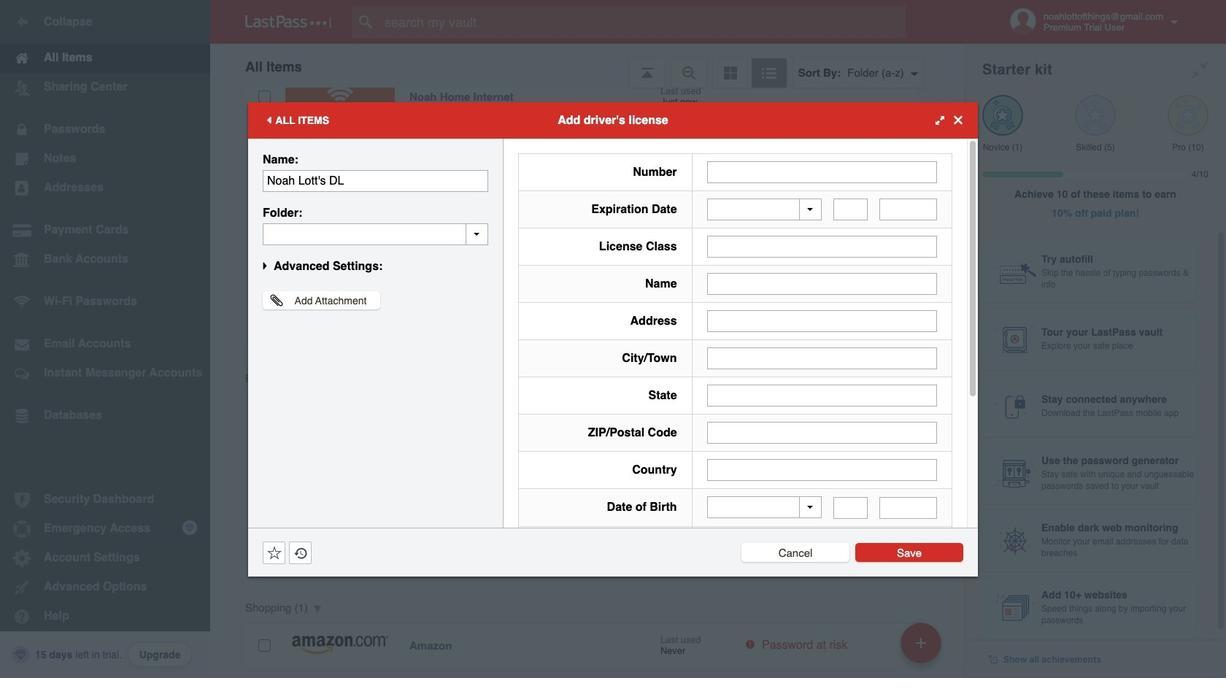 Task type: locate. For each thing, give the bounding box(es) containing it.
None text field
[[707, 161, 938, 183], [880, 199, 938, 221], [707, 385, 938, 407], [707, 459, 938, 481], [707, 161, 938, 183], [880, 199, 938, 221], [707, 385, 938, 407], [707, 459, 938, 481]]

lastpass image
[[245, 15, 332, 28]]

dialog
[[248, 102, 979, 678]]

main navigation navigation
[[0, 0, 210, 678]]

vault options navigation
[[210, 44, 966, 88]]

None text field
[[263, 170, 489, 192], [834, 199, 869, 221], [263, 223, 489, 245], [707, 236, 938, 258], [707, 273, 938, 295], [707, 310, 938, 332], [707, 348, 938, 370], [707, 422, 938, 444], [834, 497, 869, 519], [880, 497, 938, 519], [263, 170, 489, 192], [834, 199, 869, 221], [263, 223, 489, 245], [707, 236, 938, 258], [707, 273, 938, 295], [707, 310, 938, 332], [707, 348, 938, 370], [707, 422, 938, 444], [834, 497, 869, 519], [880, 497, 938, 519]]

new item navigation
[[896, 619, 951, 678]]



Task type: describe. For each thing, give the bounding box(es) containing it.
new item image
[[917, 638, 927, 648]]

Search search field
[[352, 6, 936, 38]]

search my vault text field
[[352, 6, 936, 38]]



